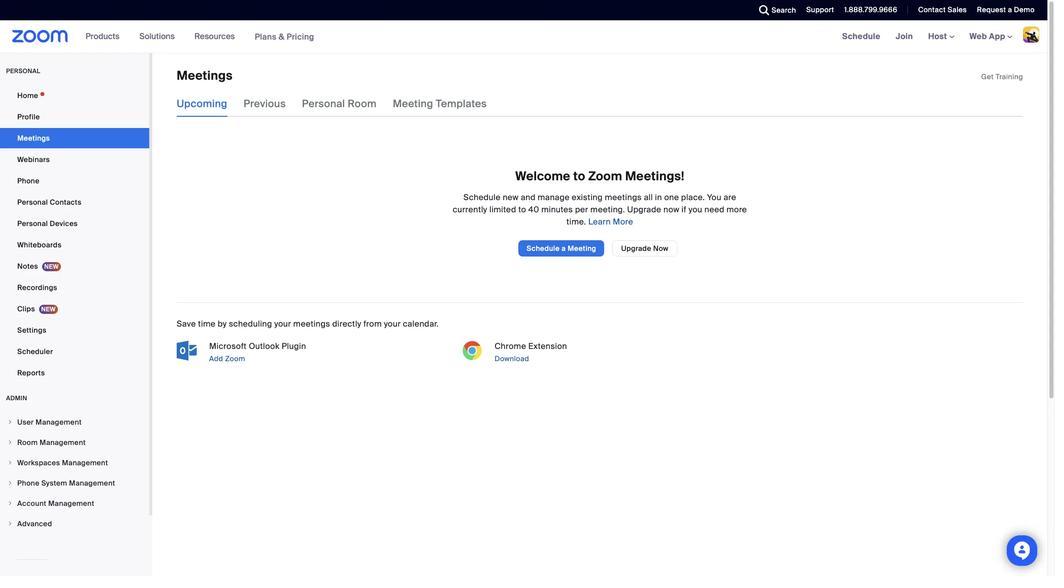 Task type: describe. For each thing, give the bounding box(es) containing it.
meetings inside meetings link
[[17, 134, 50, 143]]

phone system management
[[17, 479, 115, 488]]

1.888.799.9666
[[845, 5, 898, 14]]

admin
[[6, 394, 27, 402]]

chrome extension download
[[495, 341, 568, 363]]

minutes
[[542, 204, 573, 215]]

web app
[[970, 31, 1006, 42]]

learn more link
[[587, 216, 634, 227]]

by
[[218, 318, 227, 329]]

a for schedule
[[562, 244, 566, 253]]

settings
[[17, 326, 46, 335]]

webinars
[[17, 155, 50, 164]]

get
[[982, 72, 995, 81]]

personal contacts link
[[0, 192, 149, 212]]

notes
[[17, 262, 38, 271]]

phone system management menu item
[[0, 474, 149, 493]]

solutions button
[[139, 20, 179, 53]]

right image
[[7, 419, 13, 425]]

2 your from the left
[[384, 318, 401, 329]]

contact
[[919, 5, 946, 14]]

one
[[665, 192, 680, 203]]

meetings for existing
[[605, 192, 642, 203]]

advanced menu item
[[0, 514, 149, 533]]

meetings navigation
[[835, 20, 1048, 53]]

workspaces management
[[17, 458, 108, 467]]

meeting inside button
[[568, 244, 597, 253]]

meetings link
[[0, 128, 149, 148]]

account management menu item
[[0, 494, 149, 513]]

host
[[929, 31, 950, 42]]

add zoom link
[[207, 353, 452, 365]]

join
[[896, 31, 914, 42]]

whiteboards link
[[0, 235, 149, 255]]

scheduling
[[229, 318, 272, 329]]

management inside 'phone system management' "menu item"
[[69, 479, 115, 488]]

workspaces management menu item
[[0, 453, 149, 473]]

request a demo
[[978, 5, 1035, 14]]

1 your from the left
[[274, 318, 291, 329]]

scheduler
[[17, 347, 53, 356]]

templates
[[436, 97, 487, 110]]

you
[[708, 192, 722, 203]]

if
[[682, 204, 687, 215]]

upgrade inside button
[[622, 244, 652, 253]]

admin menu menu
[[0, 413, 149, 535]]

reports
[[17, 368, 45, 378]]

system
[[41, 479, 67, 488]]

schedule for schedule new and manage existing meetings all in one place. you are currently limited to 40 minutes per meeting. upgrade now if you need more time.
[[464, 192, 501, 203]]

more
[[613, 216, 634, 227]]

now
[[664, 204, 680, 215]]

40
[[529, 204, 540, 215]]

right image for workspaces
[[7, 460, 13, 466]]

meetings!
[[626, 168, 685, 184]]

join link
[[889, 20, 921, 53]]

schedule new and manage existing meetings all in one place. you are currently limited to 40 minutes per meeting. upgrade now if you need more time.
[[453, 192, 748, 227]]

schedule a meeting
[[527, 244, 597, 253]]

search button
[[752, 0, 799, 20]]

and
[[521, 192, 536, 203]]

are
[[724, 192, 737, 203]]

personal for personal devices
[[17, 219, 48, 228]]

welcome to zoom meetings!
[[516, 168, 685, 184]]

web app button
[[970, 31, 1013, 42]]

schedule for schedule
[[843, 31, 881, 42]]

web
[[970, 31, 988, 42]]

directly
[[333, 318, 362, 329]]

room inside tabs of meeting tab list
[[348, 97, 377, 110]]

app
[[990, 31, 1006, 42]]

save time by scheduling your meetings directly from your calendar.
[[177, 318, 439, 329]]

in
[[655, 192, 663, 203]]

whiteboards
[[17, 240, 62, 249]]

microsoft outlook plugin add zoom
[[209, 341, 306, 363]]

resources
[[195, 31, 235, 42]]

profile
[[17, 112, 40, 121]]

profile picture image
[[1024, 26, 1040, 43]]

pricing
[[287, 31, 314, 42]]

search
[[772, 6, 797, 15]]

right image for phone
[[7, 480, 13, 486]]

place.
[[682, 192, 705, 203]]

sales
[[948, 5, 968, 14]]

meeting templates
[[393, 97, 487, 110]]

home
[[17, 91, 38, 100]]

learn
[[589, 216, 611, 227]]

account
[[17, 499, 46, 508]]

microsoft
[[209, 341, 247, 351]]

user
[[17, 418, 34, 427]]

phone for phone system management
[[17, 479, 39, 488]]

meeting inside tab list
[[393, 97, 433, 110]]

1 horizontal spatial to
[[574, 168, 586, 184]]

tabs of meeting tab list
[[177, 91, 503, 117]]

1.888.799.9666 button up schedule link
[[845, 5, 898, 14]]

schedule a meeting button
[[519, 240, 605, 256]]

training
[[996, 72, 1024, 81]]

management for workspaces management
[[62, 458, 108, 467]]

user management menu item
[[0, 413, 149, 432]]

you
[[689, 204, 703, 215]]

welcome
[[516, 168, 571, 184]]

new
[[503, 192, 519, 203]]

personal contacts
[[17, 198, 82, 207]]

contact sales
[[919, 5, 968, 14]]

settings link
[[0, 320, 149, 340]]

from
[[364, 318, 382, 329]]

host button
[[929, 31, 955, 42]]

management for user management
[[36, 418, 82, 427]]



Task type: vqa. For each thing, say whether or not it's contained in the screenshot.
the "Personal Contacts" link
yes



Task type: locate. For each thing, give the bounding box(es) containing it.
management inside user management menu item
[[36, 418, 82, 427]]

1 vertical spatial meeting
[[568, 244, 597, 253]]

1 vertical spatial meetings
[[293, 318, 330, 329]]

limited
[[490, 204, 517, 215]]

management down 'phone system management' "menu item"
[[48, 499, 94, 508]]

phone inside "menu item"
[[17, 479, 39, 488]]

right image down right image in the bottom of the page
[[7, 440, 13, 446]]

upcoming
[[177, 97, 228, 110]]

schedule for schedule a meeting
[[527, 244, 560, 253]]

get training link
[[982, 72, 1024, 81]]

0 horizontal spatial room
[[17, 438, 38, 447]]

previous
[[244, 97, 286, 110]]

to inside schedule new and manage existing meetings all in one place. you are currently limited to 40 minutes per meeting. upgrade now if you need more time.
[[519, 204, 527, 215]]

request a demo link
[[970, 0, 1048, 20], [978, 5, 1035, 14]]

2 horizontal spatial schedule
[[843, 31, 881, 42]]

personal for personal contacts
[[17, 198, 48, 207]]

get training
[[982, 72, 1024, 81]]

0 vertical spatial a
[[1009, 5, 1013, 14]]

upgrade inside schedule new and manage existing meetings all in one place. you are currently limited to 40 minutes per meeting. upgrade now if you need more time.
[[628, 204, 662, 215]]

manage
[[538, 192, 570, 203]]

per
[[575, 204, 589, 215]]

0 vertical spatial personal
[[302, 97, 345, 110]]

0 horizontal spatial your
[[274, 318, 291, 329]]

a
[[1009, 5, 1013, 14], [562, 244, 566, 253]]

1 vertical spatial schedule
[[464, 192, 501, 203]]

schedule up the currently in the left top of the page
[[464, 192, 501, 203]]

phone up account at left bottom
[[17, 479, 39, 488]]

meetings inside schedule new and manage existing meetings all in one place. you are currently limited to 40 minutes per meeting. upgrade now if you need more time.
[[605, 192, 642, 203]]

meetings
[[605, 192, 642, 203], [293, 318, 330, 329]]

banner containing products
[[0, 20, 1048, 53]]

zoom up existing
[[589, 168, 623, 184]]

product information navigation
[[78, 20, 322, 53]]

save
[[177, 318, 196, 329]]

right image inside account management menu item
[[7, 500, 13, 507]]

upgrade now button
[[613, 240, 678, 256]]

meeting
[[393, 97, 433, 110], [568, 244, 597, 253]]

scheduler link
[[0, 341, 149, 362]]

download link
[[493, 353, 738, 365]]

1 vertical spatial to
[[519, 204, 527, 215]]

plugin
[[282, 341, 306, 351]]

schedule down 40
[[527, 244, 560, 253]]

management inside room management menu item
[[40, 438, 86, 447]]

to
[[574, 168, 586, 184], [519, 204, 527, 215]]

solutions
[[139, 31, 175, 42]]

3 right image from the top
[[7, 480, 13, 486]]

meeting.
[[591, 204, 626, 215]]

personal for personal room
[[302, 97, 345, 110]]

1 vertical spatial phone
[[17, 479, 39, 488]]

5 right image from the top
[[7, 521, 13, 527]]

2 vertical spatial schedule
[[527, 244, 560, 253]]

room management
[[17, 438, 86, 447]]

1 phone from the top
[[17, 176, 39, 185]]

right image for account
[[7, 500, 13, 507]]

meetings up meeting.
[[605, 192, 642, 203]]

meetings up webinars
[[17, 134, 50, 143]]

add
[[209, 354, 223, 363]]

outlook
[[249, 341, 280, 351]]

room
[[348, 97, 377, 110], [17, 438, 38, 447]]

meetings for your
[[293, 318, 330, 329]]

management for room management
[[40, 438, 86, 447]]

room inside menu item
[[17, 438, 38, 447]]

0 vertical spatial schedule
[[843, 31, 881, 42]]

0 horizontal spatial meetings
[[293, 318, 330, 329]]

right image left account at left bottom
[[7, 500, 13, 507]]

support
[[807, 5, 835, 14]]

schedule down 1.888.799.9666
[[843, 31, 881, 42]]

personal room
[[302, 97, 377, 110]]

right image left advanced
[[7, 521, 13, 527]]

a for request
[[1009, 5, 1013, 14]]

phone
[[17, 176, 39, 185], [17, 479, 39, 488]]

need
[[705, 204, 725, 215]]

zoom
[[589, 168, 623, 184], [225, 354, 245, 363]]

0 vertical spatial upgrade
[[628, 204, 662, 215]]

meetings up upcoming at the top
[[177, 68, 233, 83]]

right image inside 'phone system management' "menu item"
[[7, 480, 13, 486]]

2 phone from the top
[[17, 479, 39, 488]]

profile link
[[0, 107, 149, 127]]

contact sales link
[[911, 0, 970, 20], [919, 5, 968, 14]]

support link
[[799, 0, 837, 20], [807, 5, 835, 14]]

right image
[[7, 440, 13, 446], [7, 460, 13, 466], [7, 480, 13, 486], [7, 500, 13, 507], [7, 521, 13, 527]]

0 vertical spatial meetings
[[177, 68, 233, 83]]

right image inside advanced menu item
[[7, 521, 13, 527]]

management up room management
[[36, 418, 82, 427]]

1 horizontal spatial your
[[384, 318, 401, 329]]

1 right image from the top
[[7, 440, 13, 446]]

notes link
[[0, 256, 149, 276]]

management up account management menu item at bottom left
[[69, 479, 115, 488]]

personal menu menu
[[0, 85, 149, 384]]

zoom logo image
[[12, 30, 68, 43]]

plans & pricing
[[255, 31, 314, 42]]

products
[[86, 31, 120, 42]]

home link
[[0, 85, 149, 106]]

0 horizontal spatial to
[[519, 204, 527, 215]]

1 horizontal spatial meetings
[[605, 192, 642, 203]]

management inside account management menu item
[[48, 499, 94, 508]]

meetings up plugin
[[293, 318, 330, 329]]

0 vertical spatial to
[[574, 168, 586, 184]]

1 vertical spatial zoom
[[225, 354, 245, 363]]

a inside button
[[562, 244, 566, 253]]

1 vertical spatial personal
[[17, 198, 48, 207]]

1 horizontal spatial a
[[1009, 5, 1013, 14]]

now
[[654, 244, 669, 253]]

schedule inside button
[[527, 244, 560, 253]]

0 vertical spatial meetings
[[605, 192, 642, 203]]

to left 40
[[519, 204, 527, 215]]

right image inside workspaces management menu item
[[7, 460, 13, 466]]

right image for room
[[7, 440, 13, 446]]

upgrade left now
[[622, 244, 652, 253]]

2 vertical spatial personal
[[17, 219, 48, 228]]

management inside workspaces management menu item
[[62, 458, 108, 467]]

&
[[279, 31, 285, 42]]

devices
[[50, 219, 78, 228]]

phone link
[[0, 171, 149, 191]]

time
[[198, 318, 216, 329]]

meetings
[[177, 68, 233, 83], [17, 134, 50, 143]]

1 horizontal spatial meetings
[[177, 68, 233, 83]]

right image left system
[[7, 480, 13, 486]]

management up workspaces management
[[40, 438, 86, 447]]

user management
[[17, 418, 82, 427]]

personal inside tabs of meeting tab list
[[302, 97, 345, 110]]

2 right image from the top
[[7, 460, 13, 466]]

1 vertical spatial meetings
[[17, 134, 50, 143]]

management for account management
[[48, 499, 94, 508]]

0 horizontal spatial schedule
[[464, 192, 501, 203]]

zoom down microsoft
[[225, 354, 245, 363]]

meeting down 'time.' on the right top of page
[[568, 244, 597, 253]]

a down minutes
[[562, 244, 566, 253]]

plans
[[255, 31, 277, 42]]

1 vertical spatial room
[[17, 438, 38, 447]]

learn more
[[587, 216, 634, 227]]

calendar.
[[403, 318, 439, 329]]

1 horizontal spatial zoom
[[589, 168, 623, 184]]

phone inside personal menu menu
[[17, 176, 39, 185]]

banner
[[0, 20, 1048, 53]]

1 horizontal spatial schedule
[[527, 244, 560, 253]]

webinars link
[[0, 149, 149, 170]]

0 vertical spatial meeting
[[393, 97, 433, 110]]

1 horizontal spatial meeting
[[568, 244, 597, 253]]

1 vertical spatial a
[[562, 244, 566, 253]]

0 vertical spatial zoom
[[589, 168, 623, 184]]

schedule inside schedule new and manage existing meetings all in one place. you are currently limited to 40 minutes per meeting. upgrade now if you need more time.
[[464, 192, 501, 203]]

download
[[495, 354, 529, 363]]

personal devices link
[[0, 213, 149, 234]]

meeting left templates
[[393, 97, 433, 110]]

a left demo
[[1009, 5, 1013, 14]]

upgrade down all
[[628, 204, 662, 215]]

0 horizontal spatial meeting
[[393, 97, 433, 110]]

request
[[978, 5, 1007, 14]]

right image left workspaces
[[7, 460, 13, 466]]

phone for phone
[[17, 176, 39, 185]]

0 horizontal spatial a
[[562, 244, 566, 253]]

recordings link
[[0, 277, 149, 298]]

your right from at left bottom
[[384, 318, 401, 329]]

account management
[[17, 499, 94, 508]]

workspaces
[[17, 458, 60, 467]]

schedule link
[[835, 20, 889, 53]]

1 horizontal spatial room
[[348, 97, 377, 110]]

0 vertical spatial room
[[348, 97, 377, 110]]

management
[[36, 418, 82, 427], [40, 438, 86, 447], [62, 458, 108, 467], [69, 479, 115, 488], [48, 499, 94, 508]]

phone down webinars
[[17, 176, 39, 185]]

time.
[[567, 216, 587, 227]]

to up existing
[[574, 168, 586, 184]]

room management menu item
[[0, 433, 149, 452]]

schedule
[[843, 31, 881, 42], [464, 192, 501, 203], [527, 244, 560, 253]]

currently
[[453, 204, 488, 215]]

personal
[[6, 67, 40, 75]]

more
[[727, 204, 748, 215]]

zoom inside microsoft outlook plugin add zoom
[[225, 354, 245, 363]]

extension
[[529, 341, 568, 351]]

1.888.799.9666 button up join
[[837, 0, 901, 20]]

right image inside room management menu item
[[7, 440, 13, 446]]

0 vertical spatial phone
[[17, 176, 39, 185]]

advanced
[[17, 519, 52, 528]]

0 horizontal spatial meetings
[[17, 134, 50, 143]]

1 vertical spatial upgrade
[[622, 244, 652, 253]]

schedule inside meetings navigation
[[843, 31, 881, 42]]

management down room management menu item
[[62, 458, 108, 467]]

0 horizontal spatial zoom
[[225, 354, 245, 363]]

personal devices
[[17, 219, 78, 228]]

your up plugin
[[274, 318, 291, 329]]

4 right image from the top
[[7, 500, 13, 507]]



